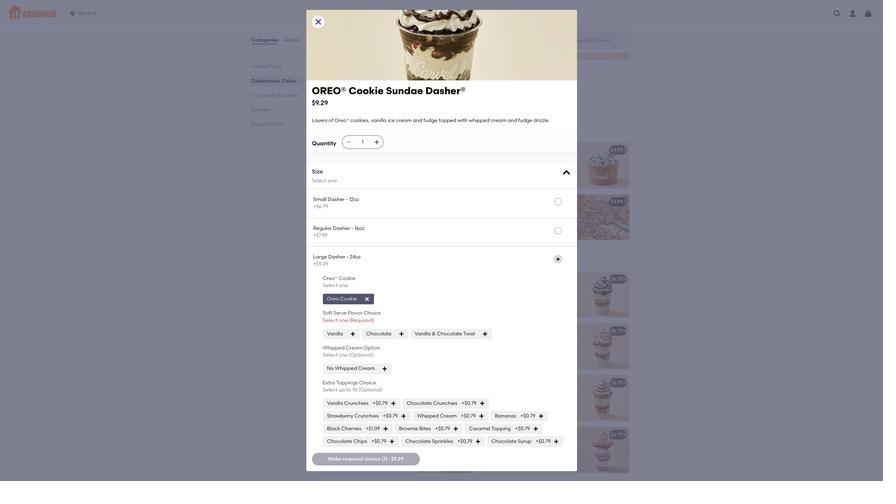 Task type: locate. For each thing, give the bounding box(es) containing it.
-
[[346, 196, 348, 202], [351, 225, 354, 231], [347, 254, 349, 260]]

1 vertical spatial oreo®
[[323, 275, 338, 281]]

dasher inside large dasher - 24oz +$9.29
[[328, 254, 345, 260]]

drizzle. inside layers of bananas, vanilla ice cream and caramel topped with whipped cream and caramel drizzle.
[[372, 404, 388, 410]]

to
[[350, 28, 355, 34], [346, 387, 351, 393]]

one down "serve"
[[339, 317, 348, 323]]

- for 24oz
[[347, 254, 349, 260]]

1 vertical spatial serve™
[[364, 157, 381, 163]]

select inside size select one
[[312, 178, 327, 184]]

topped inside layers of chocolate crunchies, mint ice cream and fudge topped with whipped cream and fudge drizzle.
[[374, 449, 392, 455]]

dashers up "dessert"
[[251, 107, 271, 113]]

topped inside layers of vanilla ice cream, strawberries and pound cake topped with whipped cream and strawberry drizzle.
[[481, 352, 499, 358]]

vanilla & chocolate twist
[[415, 331, 475, 337]]

chocolate down mint
[[327, 438, 352, 444]]

(optional) down hot
[[349, 352, 374, 358]]

serve™
[[365, 147, 382, 153], [364, 157, 381, 163]]

classic down started
[[392, 164, 408, 170]]

cream down 'fudge'
[[332, 345, 347, 351]]

heath® sundae dasher® image
[[577, 375, 629, 421]]

0 horizontal spatial $4.99
[[453, 147, 465, 153]]

dasher
[[328, 196, 345, 202], [333, 225, 350, 231], [328, 254, 345, 260]]

candles
[[347, 18, 368, 24], [508, 18, 529, 24]]

dasher® for oreo® cookie sundae dasher® $9.29
[[426, 85, 466, 97]]

layers for strawberry shortcake sundae dasher®
[[481, 338, 497, 344]]

1 vertical spatial dasher
[[333, 225, 350, 231]]

1 vertical spatial choice
[[359, 380, 376, 386]]

bananas for bananas
[[495, 413, 517, 419]]

more
[[510, 463, 523, 469]]

+$0.79 for caramel topping
[[515, 426, 530, 432]]

- left 24oz
[[347, 254, 349, 260]]

serve™ inside the original soft serve™ that started it all. available in a variety of classic and seasonal flavors.
[[364, 157, 381, 163]]

0 vertical spatial classic
[[392, 164, 408, 170]]

0 vertical spatial not
[[392, 28, 400, 34]]

1 horizontal spatial $4.99 +
[[611, 147, 626, 153]]

cream down hot
[[357, 352, 372, 358]]

*candle down blow
[[346, 35, 365, 41]]

0 horizontal spatial candles
[[347, 18, 368, 24]]

original
[[333, 147, 353, 153], [333, 157, 352, 163]]

style
[[366, 35, 377, 41], [511, 35, 522, 41]]

0 horizontal spatial $4.99 +
[[453, 147, 468, 153]]

strawberry crunchies
[[327, 413, 379, 419]]

$6.79 + for mint chocolate chip sundae dasher®
[[453, 432, 468, 438]]

0 vertical spatial to
[[350, 28, 355, 34]]

brownie
[[361, 338, 380, 344]]

1 vertical spatial cup of toppings image
[[577, 194, 629, 240]]

brownie left bites
[[399, 426, 418, 432]]

chocolate up chocolate chips
[[335, 432, 361, 438]]

topped inside "layers of heath® pieces, vanilla ice cream and caramel topped with whipped cream and caramel drizzle."
[[530, 397, 548, 403]]

layers of heath® pieces, vanilla ice cream and caramel topped with whipped cream and caramel drizzle.
[[481, 390, 568, 410]]

mint chocolate chip sundae dasher® image
[[419, 427, 471, 473]]

classic up crunchies, at the bottom right
[[481, 449, 497, 455]]

one down all.
[[328, 178, 337, 184]]

layers inside the layers of fudge brownie bites, vanilla ice cream and hot fudge topped with whipped cream and fudge drizzle.
[[323, 338, 339, 344]]

cream down the oreo® cookie select one
[[323, 293, 339, 299]]

cookie puss® image
[[419, 0, 471, 8]]

2 $4.99 + from the left
[[611, 147, 626, 153]]

0 vertical spatial bananas
[[323, 380, 345, 386]]

1 vertical spatial bananas
[[495, 413, 517, 419]]

0 vertical spatial whipped
[[323, 345, 345, 351]]

of up whipped cream option select one (optional)
[[340, 338, 345, 344]]

ice up quantity
[[318, 126, 329, 135]]

chocolate
[[366, 331, 392, 337], [437, 331, 462, 337], [407, 400, 432, 406], [335, 432, 361, 438], [327, 438, 352, 444], [406, 438, 431, 444], [492, 438, 517, 444]]

layers down mint
[[323, 442, 339, 448]]

layers down 'fudge'
[[323, 338, 339, 344]]

1 horizontal spatial $3.99 +
[[611, 199, 626, 205]]

cream, down crunchies, at the bottom right
[[481, 463, 498, 469]]

oreo® down '+$9.29'
[[323, 276, 340, 282]]

sprinkles
[[432, 438, 453, 444]]

may
[[379, 35, 389, 41], [523, 35, 533, 41], [398, 223, 408, 229]]

free down the *toppings
[[376, 230, 385, 236]]

extra
[[323, 380, 335, 386]]

not
[[392, 28, 400, 34], [323, 230, 331, 236]]

bananas for bananas foster sundae dasher®
[[323, 380, 345, 386]]

cherries
[[341, 426, 362, 432]]

of inside the original soft serve™ that started it all. available in a variety of classic and seasonal flavors.
[[386, 164, 391, 170]]

layers
[[533, 442, 547, 448]]

0 horizontal spatial ice cream & sorbet
[[251, 92, 298, 98]]

1 horizontal spatial sorbet
[[323, 199, 339, 205]]

dasher for regular
[[333, 225, 350, 231]]

0 vertical spatial choice
[[335, 80, 351, 86]]

black cherries
[[327, 426, 362, 432]]

$6.79 + for strawberry crunchies sundae dasher®
[[611, 432, 626, 438]]

whipped for whipped cream option select one (optional)
[[323, 345, 345, 351]]

dasher for small
[[328, 196, 345, 202]]

layers of oreo® cookies, vanilla ice cream and fudge topped with whipped cream and fudge drizzle.
[[312, 117, 550, 123], [323, 286, 406, 306]]

0 vertical spatial choice
[[364, 310, 381, 316]]

free up free
[[337, 216, 347, 222]]

1 vertical spatial soft
[[354, 157, 363, 163]]

numbered
[[481, 18, 507, 24]]

1 horizontal spatial style
[[511, 35, 522, 41]]

whipped down pound
[[511, 352, 532, 358]]

1 vertical spatial cookies,
[[362, 286, 381, 292]]

candles for choice.
[[508, 18, 529, 24]]

choice.
[[520, 28, 537, 34]]

cookies, down "oreo® cookie sundae dasher®"
[[362, 286, 381, 292]]

ice inside layers of vanilla ice cream, strawberries and pound cake topped with whipped cream and strawberry drizzle.
[[521, 338, 528, 344]]

cookie down the cup of toppings
[[349, 85, 384, 97]]

oreo® inside the oreo® cookie select one
[[323, 275, 338, 281]]

of inside layers of vanilla ice cream, strawberries and pound cake topped with whipped cream and strawberry drizzle.
[[498, 338, 503, 344]]

whipped
[[469, 117, 490, 123], [323, 300, 344, 306], [334, 352, 355, 358], [511, 352, 532, 358], [385, 397, 406, 403], [481, 404, 502, 410], [323, 456, 344, 462], [540, 456, 561, 462]]

choice up (required)
[[364, 310, 381, 316]]

2 vertical spatial -
[[347, 254, 349, 260]]

strawberry crunchies sundae dasher®
[[481, 432, 575, 438]]

vanilla right bites,
[[396, 338, 411, 344]]

*candle inside 24 candles to blow out. wish not included.  *candle style may vary
[[346, 35, 365, 41]]

of inside a sweet and fruity frozen treat that's dairy-free but full of flavor. (vegan & dairy-free dessert*)     *toppings may not be vegan or dairy-free
[[365, 216, 370, 222]]

frozen
[[367, 209, 382, 215]]

layers inside "layers of heath® pieces, vanilla ice cream and caramel topped with whipped cream and caramel drizzle."
[[481, 390, 497, 396]]

choice inside "extra toppings choice select up to 10 (optional)"
[[359, 380, 376, 386]]

classic inside the original soft serve™ that started it all. available in a variety of classic and seasonal flavors.
[[392, 164, 408, 170]]

1 vertical spatial whipped
[[335, 366, 357, 372]]

- left 16oz
[[351, 225, 354, 231]]

svg image
[[834, 10, 842, 18], [865, 10, 873, 18], [314, 18, 323, 26], [346, 139, 352, 145], [374, 139, 380, 145], [562, 168, 572, 178], [364, 296, 370, 302], [482, 331, 488, 337], [480, 401, 485, 406], [401, 413, 407, 419], [479, 413, 485, 419], [539, 413, 544, 419], [383, 426, 389, 432], [453, 426, 459, 432], [389, 439, 395, 444], [476, 439, 481, 444], [554, 439, 560, 444]]

select up oreo
[[323, 283, 338, 289]]

not down dairy-
[[323, 230, 331, 236]]

layers inside layers of vanilla ice cream, strawberries and pound cake topped with whipped cream and strawberry drizzle.
[[481, 338, 497, 344]]

standard candles
[[323, 18, 368, 24]]

choice inside soft serve flavor choice select one (required)
[[364, 310, 381, 316]]

may inside number of your choice. we won't tell.  *candle style may vary
[[523, 35, 533, 41]]

soft serve flavor choice select one (required)
[[323, 310, 381, 323]]

chocolate for chocolate sprinkles
[[406, 438, 431, 444]]

not right wish
[[392, 28, 400, 34]]

chocolate down topping
[[492, 438, 517, 444]]

0 horizontal spatial $3.99
[[453, 70, 465, 76]]

scooped
[[481, 147, 503, 153]]

strawberry for strawberry shortcake sundae dasher®
[[481, 328, 508, 334]]

2 $4.99 from the left
[[611, 147, 623, 153]]

ice
[[251, 92, 259, 98], [318, 126, 329, 135], [504, 147, 512, 153]]

0 vertical spatial original
[[333, 147, 353, 153]]

dasher® for oreo® cookie sundae dasher®
[[380, 276, 400, 282]]

1 vertical spatial the
[[323, 157, 332, 163]]

- left 12oz
[[346, 196, 348, 202]]

dashers left 24oz
[[318, 255, 348, 264]]

1 candles from the left
[[347, 18, 368, 24]]

2 vertical spatial soft
[[323, 310, 332, 316]]

$6.79 for mint chocolate chip sundae dasher®
[[453, 432, 465, 438]]

1 vertical spatial $9.29
[[391, 456, 404, 462]]

1 horizontal spatial vary
[[535, 35, 545, 41]]

- inside regular dasher - 16oz +$7.99
[[351, 225, 354, 231]]

strawberry up ridiculously
[[481, 432, 508, 438]]

(vegan
[[387, 216, 404, 222]]

candles for blow
[[347, 18, 368, 24]]

whipped inside whipped cream option select one (optional)
[[323, 345, 345, 351]]

(optional) inside "extra toppings choice select up to 10 (optional)"
[[358, 387, 383, 393]]

0 vertical spatial dairy-
[[323, 216, 337, 222]]

select inside "extra toppings choice select up to 10 (optional)"
[[323, 387, 338, 393]]

layers inside layers of bananas, vanilla ice cream and caramel topped with whipped cream and caramel drizzle.
[[323, 390, 339, 396]]

+ for scooped ice cream
[[623, 147, 626, 153]]

- inside large dasher - 24oz +$9.29
[[347, 254, 349, 260]]

0 vertical spatial dasher
[[328, 196, 345, 202]]

2 original from the top
[[333, 157, 352, 163]]

serve
[[334, 310, 347, 316]]

vanilla down oreo® cookie sundae dasher® $9.29
[[371, 117, 387, 123]]

celebration cakes
[[251, 78, 297, 84]]

+$7.99
[[313, 232, 328, 238]]

delicious
[[511, 442, 532, 448]]

ice inside layers of oreo® cookies, vanilla ice cream and fudge topped with whipped cream and fudge drizzle.
[[399, 286, 406, 292]]

+ for mint chocolate chip sundae dasher®
[[465, 432, 468, 438]]

dasher inside regular dasher - 16oz +$7.99
[[333, 225, 350, 231]]

1 horizontal spatial bananas
[[495, 413, 517, 419]]

1 horizontal spatial $3.99
[[611, 199, 623, 205]]

1 vertical spatial (optional)
[[358, 387, 383, 393]]

choice left (1)
[[365, 456, 381, 462]]

no whipped cream
[[327, 366, 375, 372]]

to left 10
[[346, 387, 351, 393]]

whipped inside ridiculously delicious layers of classic vanilla soft serve, strawberry crunchies, strawberries, whipped cream, and more crunchies.
[[540, 456, 561, 462]]

whipped cream option select one (optional)
[[323, 345, 380, 358]]

2 the from the top
[[323, 157, 332, 163]]

+$0.79 for strawberry crunchies
[[383, 413, 398, 419]]

cookies, up input item quantity 'number field'
[[350, 117, 370, 123]]

1 style from the left
[[366, 35, 377, 41]]

2 vertical spatial oreo®
[[346, 286, 361, 292]]

whipped up crunchies.
[[540, 456, 561, 462]]

svg image
[[69, 10, 76, 17], [350, 331, 356, 337], [399, 331, 404, 337], [382, 366, 388, 372], [391, 401, 396, 406], [533, 426, 539, 432]]

+$0.79 for chocolate sprinkles
[[458, 438, 473, 444]]

1 horizontal spatial choice
[[365, 456, 381, 462]]

vanilla
[[371, 117, 387, 123], [382, 286, 398, 292], [396, 338, 411, 344], [504, 338, 519, 344], [370, 390, 385, 396], [541, 390, 556, 396], [499, 449, 514, 455]]

serve™ for the original soft serve™
[[365, 147, 382, 153]]

available
[[336, 164, 358, 170]]

brownie down soft serve flavor choice select one (required)
[[340, 328, 359, 334]]

layers inside layers of chocolate crunchies, mint ice cream and fudge topped with whipped cream and fudge drizzle.
[[323, 442, 339, 448]]

0 horizontal spatial bananas
[[323, 380, 345, 386]]

toppings inside "extra toppings choice select up to 10 (optional)"
[[336, 380, 358, 386]]

vanilla for vanilla & chocolate twist
[[415, 331, 431, 337]]

dasher® for fudge brownie sundae dasher®
[[380, 328, 400, 334]]

0 horizontal spatial $9.29
[[312, 99, 328, 107]]

standard candles image
[[419, 14, 471, 60]]

and
[[413, 117, 423, 123], [508, 117, 517, 123], [323, 171, 333, 177], [343, 209, 353, 215], [340, 293, 350, 299], [362, 300, 372, 306], [348, 345, 358, 351], [512, 345, 522, 351], [373, 352, 383, 358], [550, 352, 560, 358], [323, 397, 333, 403], [498, 397, 508, 403], [340, 404, 350, 410], [520, 404, 530, 410], [348, 449, 358, 455], [362, 456, 372, 462], [499, 463, 509, 469]]

cream up "the original soft serve™"
[[331, 126, 356, 135]]

dairy-
[[323, 216, 337, 222], [362, 230, 376, 236]]

of inside ridiculously delicious layers of classic vanilla soft serve, strawberry crunchies, strawberries, whipped cream, and more crunchies.
[[548, 442, 553, 448]]

the for the original soft serve™
[[323, 147, 332, 153]]

1 vertical spatial choice
[[365, 456, 381, 462]]

packs
[[270, 121, 285, 127]]

0 vertical spatial oreo®
[[312, 85, 347, 97]]

select up 'no' at the left bottom of page
[[323, 352, 338, 358]]

2 vertical spatial whipped
[[417, 413, 439, 419]]

ice inside layers of chocolate crunchies, mint ice cream and fudge topped with whipped cream and fudge drizzle.
[[323, 449, 330, 455]]

0 horizontal spatial *candle
[[346, 35, 365, 41]]

$6.79 for strawberry shortcake sundae dasher®
[[611, 328, 623, 334]]

of left chocolate
[[340, 442, 345, 448]]

crunchies for vanilla crunchies
[[344, 400, 369, 406]]

strawberry shortcake sundae dasher® image
[[577, 323, 629, 369]]

+$6.79
[[313, 204, 328, 210]]

0 vertical spatial free
[[337, 216, 347, 222]]

1 original from the top
[[333, 147, 353, 153]]

1 vertical spatial original
[[333, 157, 352, 163]]

whipped up "serve"
[[323, 300, 344, 306]]

drizzle. inside "layers of heath® pieces, vanilla ice cream and caramel topped with whipped cream and caramel drizzle."
[[552, 404, 568, 410]]

candles
[[330, 28, 349, 34]]

0 horizontal spatial choice
[[335, 80, 351, 86]]

1 horizontal spatial cream,
[[529, 338, 546, 344]]

with inside "layers of heath® pieces, vanilla ice cream and caramel topped with whipped cream and caramel drizzle."
[[549, 397, 559, 403]]

ice right scooped
[[504, 147, 512, 153]]

0 horizontal spatial style
[[366, 35, 377, 41]]

dessert packs
[[251, 121, 285, 127]]

1 vertical spatial not
[[323, 230, 331, 236]]

dairy-
[[323, 223, 338, 229]]

1 horizontal spatial candles
[[508, 18, 529, 24]]

2 *candle from the left
[[491, 35, 510, 41]]

0 vertical spatial toppings
[[341, 70, 363, 76]]

cream left option
[[346, 345, 363, 351]]

whipped right 'no' at the left bottom of page
[[335, 366, 357, 372]]

scooped ice cream image
[[577, 143, 629, 188]]

1 vertical spatial layers of oreo® cookies, vanilla ice cream and fudge topped with whipped cream and fudge drizzle.
[[323, 286, 406, 306]]

vary inside 24 candles to blow out. wish not included.  *candle style may vary
[[390, 35, 400, 41]]

oreo® inside oreo® cookie sundae dasher® $9.29
[[312, 85, 347, 97]]

of right full
[[365, 216, 370, 222]]

dessert*)
[[349, 223, 371, 229]]

sorbet up the sweet
[[323, 199, 339, 205]]

layers inside layers of oreo® cookies, vanilla ice cream and fudge topped with whipped cream and fudge drizzle.
[[323, 286, 339, 292]]

required
[[343, 456, 363, 462]]

search icon image
[[565, 36, 574, 44]]

chocolate down brownie bites
[[406, 438, 431, 444]]

$4.99 + for scooped ice cream
[[611, 147, 626, 153]]

2 vertical spatial dasher
[[328, 254, 345, 260]]

mint
[[397, 442, 408, 448]]

of down that
[[386, 164, 391, 170]]

strawberry shortcake sundae dasher®
[[481, 328, 575, 334]]

variety
[[369, 164, 385, 170]]

0 horizontal spatial dashers
[[251, 107, 271, 113]]

+ for strawberry shortcake sundae dasher®
[[623, 328, 626, 334]]

2 horizontal spatial ice
[[504, 147, 512, 153]]

vanilla for vanilla crunchies
[[327, 400, 343, 406]]

topped inside the layers of fudge brownie bites, vanilla ice cream and hot fudge topped with whipped cream and fudge drizzle.
[[384, 345, 401, 351]]

whipped down chocolate chips
[[323, 456, 344, 462]]

1 the from the top
[[323, 147, 332, 153]]

topped
[[439, 117, 457, 123], [366, 293, 384, 299], [384, 345, 401, 351], [481, 352, 499, 358], [355, 397, 373, 403], [530, 397, 548, 403], [374, 449, 392, 455]]

0 vertical spatial cookies,
[[350, 117, 370, 123]]

16oz
[[355, 225, 365, 231]]

+$0.79 for chocolate crunchies
[[462, 400, 477, 406]]

1 horizontal spatial $4.99
[[611, 147, 623, 153]]

2 style from the left
[[511, 35, 522, 41]]

1 horizontal spatial classic
[[481, 449, 497, 455]]

with inside layers of chocolate crunchies, mint ice cream and fudge topped with whipped cream and fudge drizzle.
[[393, 449, 403, 455]]

$6.79
[[611, 276, 623, 282], [453, 328, 465, 334], [611, 328, 623, 334], [611, 380, 623, 386], [453, 432, 465, 438], [611, 432, 623, 438]]

toppings up up
[[336, 380, 358, 386]]

with inside layers of oreo® cookies, vanilla ice cream and fudge topped with whipped cream and fudge drizzle.
[[385, 293, 395, 299]]

cup of toppings image
[[419, 66, 471, 111], [577, 194, 629, 240]]

&
[[278, 92, 281, 98], [358, 126, 364, 135], [405, 216, 409, 222], [432, 331, 436, 337]]

1 vertical spatial ice cream & sorbet
[[318, 126, 390, 135]]

to left blow
[[350, 28, 355, 34]]

one
[[328, 178, 337, 184], [339, 283, 348, 289], [339, 317, 348, 323], [339, 352, 348, 358]]

sundae for oreo® cookie sundae dasher® $9.29
[[386, 85, 423, 97]]

dasher inside small dasher - 12oz +$6.79
[[328, 196, 345, 202]]

chocolate for chocolate crunchies
[[407, 400, 432, 406]]

sorbet down cakes
[[283, 92, 298, 98]]

style inside 24 candles to blow out. wish not included.  *candle style may vary
[[366, 35, 377, 41]]

0 vertical spatial -
[[346, 196, 348, 202]]

$4.99 + for the original soft serve™
[[453, 147, 468, 153]]

1 vertical spatial to
[[346, 387, 351, 393]]

2 candles from the left
[[508, 18, 529, 24]]

cookie down large dasher - 24oz +$9.29
[[339, 275, 356, 281]]

drizzle. inside the layers of fudge brownie bites, vanilla ice cream and hot fudge topped with whipped cream and fudge drizzle.
[[323, 359, 339, 365]]

chocolate for chocolate
[[366, 331, 392, 337]]

vegan
[[340, 230, 355, 236]]

0 horizontal spatial cream,
[[481, 463, 498, 469]]

chocolate for chocolate syrup
[[492, 438, 517, 444]]

1 vertical spatial classic
[[481, 449, 497, 455]]

1 vary from the left
[[390, 35, 400, 41]]

svg image inside 123rd st button
[[69, 10, 76, 17]]

dasher® inside oreo® cookie sundae dasher® $9.29
[[426, 85, 466, 97]]

one inside the oreo® cookie select one
[[339, 283, 348, 289]]

cookie inside oreo® cookie sundae dasher® $9.29
[[349, 85, 384, 97]]

be
[[332, 230, 339, 236]]

your choice of extra toppings.
[[323, 80, 394, 86]]

0 horizontal spatial brownie
[[340, 328, 359, 334]]

1 *candle from the left
[[346, 35, 365, 41]]

0 horizontal spatial not
[[323, 230, 331, 236]]

1 $4.99 from the left
[[453, 147, 465, 153]]

oreo® for oreo® cookie sundae dasher®
[[323, 276, 340, 282]]

oreo® down '+$9.29'
[[323, 275, 338, 281]]

0 vertical spatial $3.99 +
[[453, 70, 468, 76]]

cream down up
[[323, 404, 339, 410]]

oreo® cookie select one
[[323, 275, 356, 289]]

dasher® for bananas foster sundae dasher®
[[382, 380, 402, 386]]

0 vertical spatial $9.29
[[312, 99, 328, 107]]

the
[[323, 147, 332, 153], [323, 157, 332, 163]]

oreo® cookie sundae dasher® $9.29
[[312, 85, 466, 107]]

ice cream & sorbet up input item quantity 'number field'
[[318, 126, 390, 135]]

1 $4.99 + from the left
[[453, 147, 468, 153]]

of up vanilla crunchies
[[340, 390, 345, 396]]

crunchies,
[[481, 456, 507, 462]]

2 horizontal spatial may
[[523, 35, 533, 41]]

sorbet up input item quantity 'number field'
[[366, 126, 390, 135]]

dairy- right or
[[362, 230, 376, 236]]

1 horizontal spatial ice
[[318, 126, 329, 135]]

layers for fudge brownie sundae dasher®
[[323, 338, 339, 344]]

candles up blow
[[347, 18, 368, 24]]

(optional) down bananas foster sundae dasher®
[[358, 387, 383, 393]]

caramel
[[334, 397, 354, 403], [509, 397, 529, 403], [351, 404, 371, 410], [531, 404, 551, 410]]

original for the original soft serve™ that started it all. available in a variety of classic and seasonal flavors.
[[333, 157, 352, 163]]

a
[[323, 209, 327, 215]]

cream
[[260, 92, 276, 98], [331, 126, 356, 135], [513, 147, 529, 153], [346, 345, 363, 351], [358, 366, 375, 372], [440, 413, 457, 419]]

cream up caramel topping
[[481, 397, 497, 403]]

crunchies for strawberry crunchies
[[355, 413, 379, 419]]

caramel up strawberry crunchies
[[351, 404, 371, 410]]

fudge
[[323, 328, 339, 334]]

whipped inside layers of chocolate crunchies, mint ice cream and fudge topped with whipped cream and fudge drizzle.
[[323, 456, 344, 462]]

1 horizontal spatial may
[[398, 223, 408, 229]]

1 horizontal spatial ice cream & sorbet
[[318, 126, 390, 135]]

of left heath® on the bottom
[[498, 390, 503, 396]]

strawberry
[[481, 328, 508, 334], [327, 413, 353, 419], [481, 432, 508, 438], [541, 449, 567, 455]]

sundae for oreo® cookie sundae dasher®
[[360, 276, 379, 282]]

candles up your
[[508, 18, 529, 24]]

1 vertical spatial dashers
[[318, 255, 348, 264]]

whipped inside layers of vanilla ice cream, strawberries and pound cake topped with whipped cream and strawberry drizzle.
[[511, 352, 532, 358]]

1 vertical spatial -
[[351, 225, 354, 231]]

oreo
[[327, 296, 339, 302]]

1 vertical spatial toppings
[[336, 380, 358, 386]]

select down extra
[[323, 387, 338, 393]]

vary down wish
[[390, 35, 400, 41]]

2 vertical spatial sorbet
[[323, 199, 339, 205]]

whipped up brownie bites
[[385, 397, 406, 403]]

strawberry up strawberries
[[481, 328, 508, 334]]

1 vertical spatial cream,
[[481, 463, 498, 469]]

of inside "layers of heath® pieces, vanilla ice cream and caramel topped with whipped cream and caramel drizzle."
[[498, 390, 503, 396]]

style inside number of your choice. we won't tell.  *candle style may vary
[[511, 35, 522, 41]]

may inside a sweet and fruity frozen treat that's dairy-free but full of flavor. (vegan & dairy-free dessert*)     *toppings may not be vegan or dairy-free
[[398, 223, 408, 229]]

one inside size select one
[[328, 178, 337, 184]]

ice inside layers of bananas, vanilla ice cream and caramel topped with whipped cream and caramel drizzle.
[[386, 390, 394, 396]]

+ for strawberry crunchies sundae dasher®
[[623, 432, 626, 438]]

of left extra
[[352, 80, 357, 86]]

to inside "extra toppings choice select up to 10 (optional)"
[[346, 387, 351, 393]]

cream, up pound
[[529, 338, 546, 344]]

whipped up bites
[[417, 413, 439, 419]]

layers up oreo
[[323, 286, 339, 292]]

of inside the layers of fudge brownie bites, vanilla ice cream and hot fudge topped with whipped cream and fudge drizzle.
[[340, 338, 345, 344]]

0 vertical spatial serve™
[[365, 147, 382, 153]]

sundae for strawberry crunchies sundae dasher®
[[535, 432, 554, 438]]

select up 'fudge'
[[323, 317, 338, 323]]

dairy- up dairy-
[[323, 216, 337, 222]]

strawberry crunchies sundae dasher® image
[[577, 427, 629, 473]]

crunchies up syrup
[[509, 432, 534, 438]]

pound
[[523, 345, 538, 351]]

choice
[[335, 80, 351, 86], [365, 456, 381, 462]]

game ball® image
[[577, 0, 629, 8]]

and inside a sweet and fruity frozen treat that's dairy-free but full of flavor. (vegan & dairy-free dessert*)     *toppings may not be vegan or dairy-free
[[343, 209, 353, 215]]

limited time
[[251, 63, 282, 69]]

hot
[[359, 345, 367, 351]]

ice inside "layers of heath® pieces, vanilla ice cream and caramel topped with whipped cream and caramel drizzle."
[[557, 390, 565, 396]]

sundae for fudge brownie sundae dasher®
[[360, 328, 379, 334]]

1 horizontal spatial not
[[392, 28, 400, 34]]

0 horizontal spatial sorbet
[[283, 92, 298, 98]]

reese's ® peanut butter sundae dasher®
[[481, 276, 579, 282]]

2 vary from the left
[[535, 35, 545, 41]]

select down size
[[312, 178, 327, 184]]

bananas foster sundae dasher® image
[[419, 375, 471, 421]]

ice down celebration
[[251, 92, 259, 98]]

no
[[327, 366, 334, 372]]

1 vertical spatial $3.99 +
[[611, 199, 626, 205]]

drizzle.
[[534, 117, 550, 123], [388, 300, 404, 306], [323, 359, 339, 365], [508, 359, 524, 365], [372, 404, 388, 410], [552, 404, 568, 410], [388, 456, 404, 462]]

(optional)
[[349, 352, 374, 358], [358, 387, 383, 393]]

vanilla down "oreo® cookie sundae dasher®"
[[382, 286, 398, 292]]

soft for the original soft serve™
[[354, 147, 364, 153]]

+$0.79 for vanilla crunchies
[[373, 400, 388, 406]]

cream,
[[529, 338, 546, 344], [481, 463, 498, 469]]

0 horizontal spatial classic
[[392, 164, 408, 170]]

1 vertical spatial oreo®
[[323, 276, 340, 282]]

(required)
[[349, 317, 374, 323]]

- inside small dasher - 12oz +$6.79
[[346, 196, 348, 202]]

0 vertical spatial layers of oreo® cookies, vanilla ice cream and fudge topped with whipped cream and fudge drizzle.
[[312, 117, 550, 123]]

crunchies up whipped cream
[[433, 400, 458, 406]]

0 vertical spatial soft
[[354, 147, 364, 153]]

0 vertical spatial sorbet
[[283, 92, 298, 98]]

the inside the original soft serve™ that started it all. available in a variety of classic and seasonal flavors.
[[323, 157, 332, 163]]

1 vertical spatial brownie
[[399, 426, 418, 432]]

cookies, inside layers of oreo® cookies, vanilla ice cream and fudge topped with whipped cream and fudge drizzle.
[[362, 286, 381, 292]]

may down choice.
[[523, 35, 533, 41]]

0 vertical spatial dashers
[[251, 107, 271, 113]]

a sweet and fruity frozen treat that's dairy-free but full of flavor. (vegan & dairy-free dessert*)     *toppings may not be vegan or dairy-free
[[323, 209, 409, 236]]

$9.29 right :
[[391, 456, 404, 462]]

of up strawberries
[[498, 338, 503, 344]]



Task type: describe. For each thing, give the bounding box(es) containing it.
whipped inside "layers of heath® pieces, vanilla ice cream and caramel topped with whipped cream and caramel drizzle."
[[481, 404, 502, 410]]

blow
[[356, 28, 368, 34]]

1 horizontal spatial $9.29
[[391, 456, 404, 462]]

24
[[323, 28, 329, 34]]

toppings.
[[372, 80, 394, 86]]

extra
[[358, 80, 370, 86]]

cookie for oreo cookie
[[340, 296, 357, 302]]

cookie for oreo® cookie sundae dasher® $9.29
[[349, 85, 384, 97]]

about
[[285, 37, 300, 43]]

2 horizontal spatial sorbet
[[366, 126, 390, 135]]

of right cup
[[335, 70, 340, 76]]

full
[[357, 216, 364, 222]]

the for the original soft serve™ that started it all. available in a variety of classic and seasonal flavors.
[[323, 157, 332, 163]]

st
[[92, 11, 97, 17]]

make
[[328, 456, 342, 462]]

topped inside layers of bananas, vanilla ice cream and caramel topped with whipped cream and caramel drizzle.
[[355, 397, 373, 403]]

cakes
[[281, 78, 297, 84]]

cream down oreo® cookie sundae dasher® $9.29
[[396, 117, 412, 123]]

wish
[[379, 28, 391, 34]]

$4.99 for scooped ice cream
[[611, 147, 623, 153]]

strawberry for strawberry crunchies sundae dasher®
[[481, 432, 508, 438]]

chocolate left twist at the right bottom
[[437, 331, 462, 337]]

numbered candles image
[[577, 14, 629, 60]]

cookie for oreo® cookie select one
[[339, 275, 356, 281]]

number of your choice. we won't tell.  *candle style may vary
[[481, 28, 560, 41]]

all.
[[328, 164, 334, 170]]

+$0.79 for bananas
[[521, 413, 536, 419]]

may inside 24 candles to blow out. wish not included.  *candle style may vary
[[379, 35, 389, 41]]

1 vertical spatial ice
[[318, 126, 329, 135]]

cream inside whipped cream option select one (optional)
[[346, 345, 363, 351]]

$6.79 + for fudge brownie sundae dasher®
[[453, 328, 468, 334]]

- for 16oz
[[351, 225, 354, 231]]

whipped for whipped cream
[[417, 413, 439, 419]]

main navigation navigation
[[0, 0, 884, 28]]

cream down chocolate
[[345, 456, 361, 462]]

0 horizontal spatial $3.99 +
[[453, 70, 468, 76]]

soft for the original soft serve™ that started it all. available in a variety of classic and seasonal flavors.
[[354, 157, 363, 163]]

0 vertical spatial oreo®
[[335, 117, 349, 123]]

your
[[508, 28, 518, 34]]

chocolate chips
[[327, 438, 367, 444]]

mint
[[323, 432, 334, 438]]

vanilla inside ridiculously delicious layers of classic vanilla soft serve, strawberry crunchies, strawberries, whipped cream, and more crunchies.
[[499, 449, 514, 455]]

fudge brownie sundae dasher® image
[[419, 323, 471, 369]]

classic inside ridiculously delicious layers of classic vanilla soft serve, strawberry crunchies, strawberries, whipped cream, and more crunchies.
[[481, 449, 497, 455]]

fruity
[[354, 209, 366, 215]]

cream up make
[[332, 449, 347, 455]]

serve,
[[526, 449, 539, 455]]

2 vertical spatial ice
[[504, 147, 512, 153]]

drizzle. inside layers of vanilla ice cream, strawberries and pound cake topped with whipped cream and strawberry drizzle.
[[508, 359, 524, 365]]

caramel down heath® on the bottom
[[509, 397, 529, 403]]

and inside the original soft serve™ that started it all. available in a variety of classic and seasonal flavors.
[[323, 171, 333, 177]]

crunchies for chocolate crunchies
[[433, 400, 458, 406]]

whipped inside layers of oreo® cookies, vanilla ice cream and fudge topped with whipped cream and fudge drizzle.
[[323, 300, 344, 306]]

brownie bites
[[399, 426, 431, 432]]

strawberry
[[481, 359, 507, 365]]

cream up flavor
[[345, 300, 361, 306]]

vanilla crunchies
[[327, 400, 369, 406]]

1 horizontal spatial brownie
[[399, 426, 418, 432]]

layers of vanilla ice cream, strawberries and pound cake topped with whipped cream and strawberry drizzle.
[[481, 338, 560, 365]]

of inside layers of bananas, vanilla ice cream and caramel topped with whipped cream and caramel drizzle.
[[340, 390, 345, 396]]

24oz
[[350, 254, 361, 260]]

limited
[[251, 63, 269, 69]]

+ for the original soft serve™
[[465, 147, 468, 153]]

categories button
[[251, 28, 279, 53]]

started
[[393, 157, 410, 163]]

free
[[338, 223, 348, 229]]

cup
[[323, 70, 333, 76]]

one inside soft serve flavor choice select one (required)
[[339, 317, 348, 323]]

layers up quantity
[[312, 117, 328, 123]]

with inside layers of bananas, vanilla ice cream and caramel topped with whipped cream and caramel drizzle.
[[374, 397, 384, 403]]

tell.
[[481, 35, 490, 41]]

time
[[270, 63, 282, 69]]

+ for cup of toppings
[[465, 70, 468, 76]]

cream down celebration
[[260, 92, 276, 98]]

select inside soft serve flavor choice select one (required)
[[323, 317, 338, 323]]

*candle inside number of your choice. we won't tell.  *candle style may vary
[[491, 35, 510, 41]]

+$0.79 for chocolate chips
[[372, 438, 387, 444]]

of inside number of your choice. we won't tell.  *candle style may vary
[[502, 28, 507, 34]]

select inside whipped cream option select one (optional)
[[323, 352, 338, 358]]

not inside a sweet and fruity frozen treat that's dairy-free but full of flavor. (vegan & dairy-free dessert*)     *toppings may not be vegan or dairy-free
[[323, 230, 331, 236]]

$6.79 + for strawberry shortcake sundae dasher®
[[611, 328, 626, 334]]

vary inside number of your choice. we won't tell.  *candle style may vary
[[535, 35, 545, 41]]

+$0.79 for chocolate syrup
[[536, 438, 551, 444]]

make required choice (1) : $9.29
[[328, 456, 404, 462]]

strawberries
[[481, 345, 511, 351]]

1 horizontal spatial cup of toppings image
[[577, 194, 629, 240]]

heath®
[[504, 390, 521, 396]]

1 horizontal spatial dashers
[[318, 255, 348, 264]]

+ for standard candles
[[465, 18, 468, 24]]

original for the original soft serve™
[[333, 147, 353, 153]]

chocolate sprinkles
[[406, 438, 453, 444]]

dasher® for strawberry crunchies sundae dasher®
[[555, 432, 575, 438]]

strawberry inside ridiculously delicious layers of classic vanilla soft serve, strawberry crunchies, strawberries, whipped cream, and more crunchies.
[[541, 449, 567, 455]]

vanilla inside layers of bananas, vanilla ice cream and caramel topped with whipped cream and caramel drizzle.
[[370, 390, 385, 396]]

the original soft serve™ that started it all. available in a variety of classic and seasonal flavors.
[[323, 157, 410, 177]]

cream down heath® on the bottom
[[503, 404, 519, 410]]

layers of bananas, vanilla ice cream and caramel topped with whipped cream and caramel drizzle.
[[323, 390, 410, 410]]

1 vertical spatial $3.99
[[611, 199, 623, 205]]

$9.29 inside oreo® cookie sundae dasher® $9.29
[[312, 99, 328, 107]]

regular dasher - 16oz +$7.99
[[313, 225, 365, 238]]

that's
[[396, 209, 409, 215]]

$6.79 for fudge brownie sundae dasher®
[[453, 328, 465, 334]]

with inside the layers of fudge brownie bites, vanilla ice cream and hot fudge topped with whipped cream and fudge drizzle.
[[323, 352, 333, 358]]

vanilla inside the layers of fudge brownie bites, vanilla ice cream and hot fudge topped with whipped cream and fudge drizzle.
[[396, 338, 411, 344]]

the original soft serve™ image
[[419, 143, 471, 188]]

sundae for strawberry shortcake sundae dasher®
[[535, 328, 554, 334]]

vanilla for vanilla
[[327, 331, 343, 337]]

layers for mint chocolate chip sundae dasher®
[[323, 442, 339, 448]]

out.
[[369, 28, 378, 34]]

extra toppings choice select up to 10 (optional)
[[323, 380, 383, 393]]

cake
[[539, 345, 551, 351]]

Search Carvel search field
[[576, 37, 630, 44]]

Input item quantity number field
[[355, 136, 371, 149]]

*toppings
[[373, 223, 397, 229]]

chocolate syrup
[[492, 438, 532, 444]]

reese's
[[481, 276, 499, 282]]

12oz
[[349, 196, 359, 202]]

caramel down up
[[334, 397, 354, 403]]

caramel down pieces,
[[531, 404, 551, 410]]

oreo® cookie sundae dasher®
[[323, 276, 400, 282]]

+$0.79 for brownie bites
[[435, 426, 450, 432]]

0 vertical spatial brownie
[[340, 328, 359, 334]]

0 vertical spatial $3.99
[[453, 70, 465, 76]]

one inside whipped cream option select one (optional)
[[339, 352, 348, 358]]

oreo® inside layers of oreo® cookies, vanilla ice cream and fudge topped with whipped cream and fudge drizzle.
[[346, 286, 361, 292]]

crunchies for strawberry crunchies sundae dasher®
[[509, 432, 534, 438]]

shortcake
[[509, 328, 534, 334]]

topped inside layers of oreo® cookies, vanilla ice cream and fudge topped with whipped cream and fudge drizzle.
[[366, 293, 384, 299]]

123rd
[[78, 11, 90, 17]]

layers for bananas foster sundae dasher®
[[323, 390, 339, 396]]

small dasher - 12oz +$6.79
[[313, 196, 359, 210]]

standard
[[323, 18, 346, 24]]

layers of fudge brownie bites, vanilla ice cream and hot fudge topped with whipped cream and fudge drizzle.
[[323, 338, 411, 365]]

layers for oreo® cookie sundae dasher®
[[323, 286, 339, 292]]

mint chocolate chip sundae dasher®
[[323, 432, 414, 438]]

0 vertical spatial ice cream & sorbet
[[251, 92, 298, 98]]

cream up the scooped ice cream
[[491, 117, 507, 123]]

cream, inside ridiculously delicious layers of classic vanilla soft serve, strawberry crunchies, strawberries, whipped cream, and more crunchies.
[[481, 463, 498, 469]]

caramel
[[469, 426, 491, 432]]

to inside 24 candles to blow out. wish not included.  *candle style may vary
[[350, 28, 355, 34]]

oreo® for oreo® cookie sundae dasher® $9.29
[[312, 85, 347, 97]]

and inside ridiculously delicious layers of classic vanilla soft serve, strawberry crunchies, strawberries, whipped cream, and more crunchies.
[[499, 463, 509, 469]]

chocolate for chocolate chips
[[327, 438, 352, 444]]

& inside a sweet and fruity frozen treat that's dairy-free but full of flavor. (vegan & dairy-free dessert*)     *toppings may not be vegan or dairy-free
[[405, 216, 409, 222]]

foster
[[346, 380, 361, 386]]

- for 12oz
[[346, 196, 348, 202]]

vanilla inside layers of oreo® cookies, vanilla ice cream and fudge topped with whipped cream and fudge drizzle.
[[382, 286, 398, 292]]

number
[[481, 28, 501, 34]]

+ for fudge brownie sundae dasher®
[[465, 328, 468, 334]]

chocolate
[[346, 442, 370, 448]]

select inside the oreo® cookie select one
[[323, 283, 338, 289]]

cream right scooped
[[513, 147, 529, 153]]

syrup
[[518, 438, 532, 444]]

it
[[323, 164, 326, 170]]

+$0.79 for whipped cream
[[461, 413, 476, 419]]

seasonal
[[334, 171, 355, 177]]

drizzle. inside layers of chocolate crunchies, mint ice cream and fudge topped with whipped cream and fudge drizzle.
[[388, 456, 404, 462]]

black
[[327, 426, 340, 432]]

reviews button
[[305, 28, 326, 53]]

whipped inside layers of bananas, vanilla ice cream and caramel topped with whipped cream and caramel drizzle.
[[385, 397, 406, 403]]

®
[[500, 276, 503, 282]]

chip
[[362, 432, 373, 438]]

1 horizontal spatial dairy-
[[362, 230, 376, 236]]

sundae for bananas foster sundae dasher®
[[362, 380, 381, 386]]

1 vertical spatial free
[[376, 230, 385, 236]]

cream down chocolate crunchies
[[440, 413, 457, 419]]

dasher® for strawberry shortcake sundae dasher®
[[555, 328, 575, 334]]

cream up bananas foster sundae dasher®
[[358, 366, 375, 372]]

cream inside layers of vanilla ice cream, strawberries and pound cake topped with whipped cream and strawberry drizzle.
[[533, 352, 549, 358]]

0 horizontal spatial dairy-
[[323, 216, 337, 222]]

large
[[313, 254, 327, 260]]

not inside 24 candles to blow out. wish not included.  *candle style may vary
[[392, 28, 400, 34]]

ice inside the layers of fudge brownie bites, vanilla ice cream and hot fudge topped with whipped cream and fudge drizzle.
[[323, 345, 330, 351]]

$4.99 for the original soft serve™
[[453, 147, 465, 153]]

sorbet image
[[419, 194, 471, 240]]

we
[[538, 28, 546, 34]]

flavor.
[[371, 216, 386, 222]]

quantity
[[312, 140, 336, 147]]

in
[[359, 164, 363, 170]]

large dasher - 24oz +$9.29
[[313, 254, 361, 267]]

celebration
[[251, 78, 280, 84]]

soft inside soft serve flavor choice select one (required)
[[323, 310, 332, 316]]

drizzle. inside layers of oreo® cookies, vanilla ice cream and fudge topped with whipped cream and fudge drizzle.
[[388, 300, 404, 306]]

with inside layers of vanilla ice cream, strawberries and pound cake topped with whipped cream and strawberry drizzle.
[[500, 352, 510, 358]]

0 horizontal spatial ice
[[251, 92, 259, 98]]

oreo cookie
[[327, 296, 357, 302]]

dasher for large
[[328, 254, 345, 260]]

123rd st
[[78, 11, 97, 17]]

(optional) inside whipped cream option select one (optional)
[[349, 352, 374, 358]]

whipped up scooped
[[469, 117, 490, 123]]

cream, inside layers of vanilla ice cream, strawberries and pound cake topped with whipped cream and strawberry drizzle.
[[529, 338, 546, 344]]

123rd st button
[[65, 8, 104, 19]]

size select one
[[312, 168, 337, 184]]

reese's ® peanut butter sundae dasher® image
[[577, 272, 629, 317]]

of inside layers of oreo® cookies, vanilla ice cream and fudge topped with whipped cream and fudge drizzle.
[[340, 286, 345, 292]]

whipped inside the layers of fudge brownie bites, vanilla ice cream and hot fudge topped with whipped cream and fudge drizzle.
[[334, 352, 355, 358]]

cookie for oreo® cookie sundae dasher®
[[342, 276, 359, 282]]

$6.79 for strawberry crunchies sundae dasher®
[[611, 432, 623, 438]]

of inside layers of chocolate crunchies, mint ice cream and fudge topped with whipped cream and fudge drizzle.
[[340, 442, 345, 448]]

included.
[[323, 35, 345, 41]]

about button
[[284, 28, 300, 53]]

caramel topping
[[469, 426, 511, 432]]

cream up chocolate crunchies
[[395, 390, 410, 396]]

serve™ for the original soft serve™ that started it all. available in a variety of classic and seasonal flavors.
[[364, 157, 381, 163]]

+$1.09
[[366, 426, 380, 432]]

0 horizontal spatial cup of toppings image
[[419, 66, 471, 111]]

of up quantity
[[329, 117, 333, 123]]

bananas,
[[346, 390, 369, 396]]

vanilla inside "layers of heath® pieces, vanilla ice cream and caramel topped with whipped cream and caramel drizzle."
[[541, 390, 556, 396]]

chocolate crunchies
[[407, 400, 458, 406]]

vanilla inside layers of vanilla ice cream, strawberries and pound cake topped with whipped cream and strawberry drizzle.
[[504, 338, 519, 344]]

24 candles to blow out. wish not included.  *candle style may vary
[[323, 28, 400, 41]]

strawberry for strawberry crunchies
[[327, 413, 353, 419]]

the original soft serve™
[[323, 147, 382, 153]]



Task type: vqa. For each thing, say whether or not it's contained in the screenshot.
Happy
no



